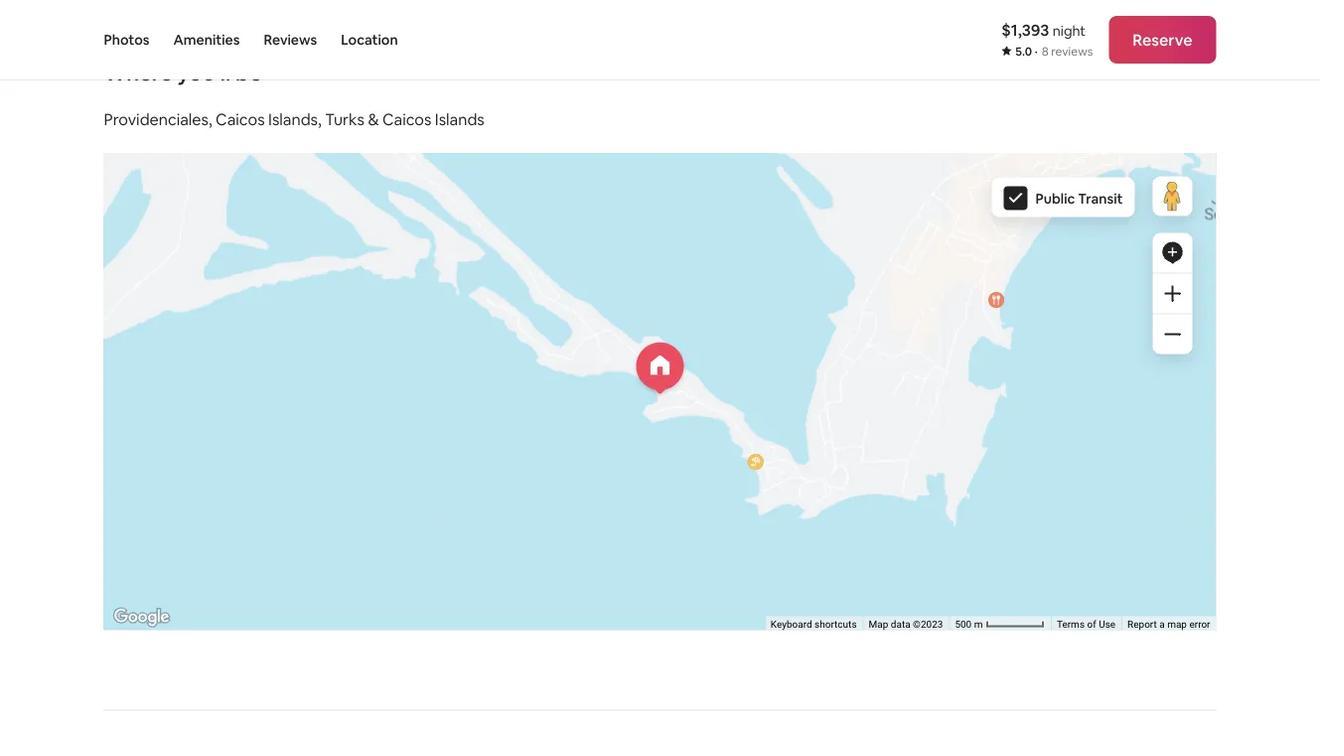 Task type: describe. For each thing, give the bounding box(es) containing it.
reserve
[[1133, 29, 1193, 50]]

terms of use
[[1057, 618, 1116, 630]]

5.0 · 8 reviews
[[1016, 44, 1093, 59]]

a
[[1160, 618, 1165, 630]]

2 caicos from the left
[[382, 109, 432, 130]]

location button
[[341, 0, 398, 79]]

reviews
[[1052, 44, 1093, 59]]

transit
[[1078, 189, 1123, 207]]

500 m button
[[949, 616, 1051, 631]]

500
[[955, 618, 972, 630]]

$1,393 night
[[1002, 19, 1086, 40]]

islands,
[[268, 109, 322, 130]]

be
[[236, 59, 262, 87]]

public
[[1036, 189, 1076, 207]]

terms
[[1057, 618, 1085, 630]]

shortcuts
[[815, 618, 857, 630]]

providenciales, caicos islands, turks & caicos islands
[[104, 109, 485, 130]]

1 caicos from the left
[[216, 109, 265, 130]]

where
[[104, 59, 173, 87]]

reserve button
[[1109, 16, 1217, 64]]

amenities
[[173, 31, 240, 49]]

add a place to the map image
[[1161, 241, 1185, 265]]

8
[[1042, 44, 1049, 59]]

error
[[1190, 618, 1211, 630]]

providenciales,
[[104, 109, 212, 130]]

amenities button
[[173, 0, 240, 79]]

map
[[869, 618, 889, 630]]

map
[[1168, 618, 1187, 630]]

500 m
[[955, 618, 986, 630]]

turks
[[325, 109, 365, 130]]

drag pegman onto the map to open street view image
[[1153, 176, 1193, 216]]

public transit
[[1036, 189, 1123, 207]]

m
[[975, 618, 983, 630]]



Task type: vqa. For each thing, say whether or not it's contained in the screenshot.
bottom the and
no



Task type: locate. For each thing, give the bounding box(es) containing it.
you'll
[[177, 59, 231, 87]]

·
[[1035, 44, 1038, 59]]

location
[[341, 31, 398, 49]]

©2023
[[913, 618, 943, 630]]

night
[[1053, 21, 1086, 39]]

keyboard shortcuts
[[771, 618, 857, 630]]

google image
[[109, 605, 174, 630]]

zoom in image
[[1165, 286, 1181, 301]]

reviews button
[[264, 0, 317, 79]]

report
[[1128, 618, 1157, 630]]

report a map error link
[[1128, 618, 1211, 630]]

use
[[1099, 618, 1116, 630]]

report a map error
[[1128, 618, 1211, 630]]

reviews
[[264, 31, 317, 49]]

caicos
[[216, 109, 265, 130], [382, 109, 432, 130]]

of
[[1088, 618, 1097, 630]]

islands
[[435, 109, 485, 130]]

keyboard shortcuts button
[[771, 617, 857, 631]]

zoom out image
[[1165, 326, 1181, 342]]

0 horizontal spatial caicos
[[216, 109, 265, 130]]

photos
[[104, 31, 150, 49]]

keyboard
[[771, 618, 812, 630]]

google map
showing 2 points of interest. region
[[0, 9, 1321, 734]]

photos button
[[104, 0, 150, 79]]

$1,393
[[1002, 19, 1050, 40]]

where you'll be
[[104, 59, 262, 87]]

1 horizontal spatial caicos
[[382, 109, 432, 130]]

caicos right &
[[382, 109, 432, 130]]

5.0
[[1016, 44, 1033, 59]]

&
[[368, 109, 379, 130]]

your stay location, map pin image
[[636, 342, 684, 394]]

caicos down be
[[216, 109, 265, 130]]

map data ©2023
[[869, 618, 943, 630]]

terms of use link
[[1057, 618, 1116, 630]]

data
[[891, 618, 911, 630]]



